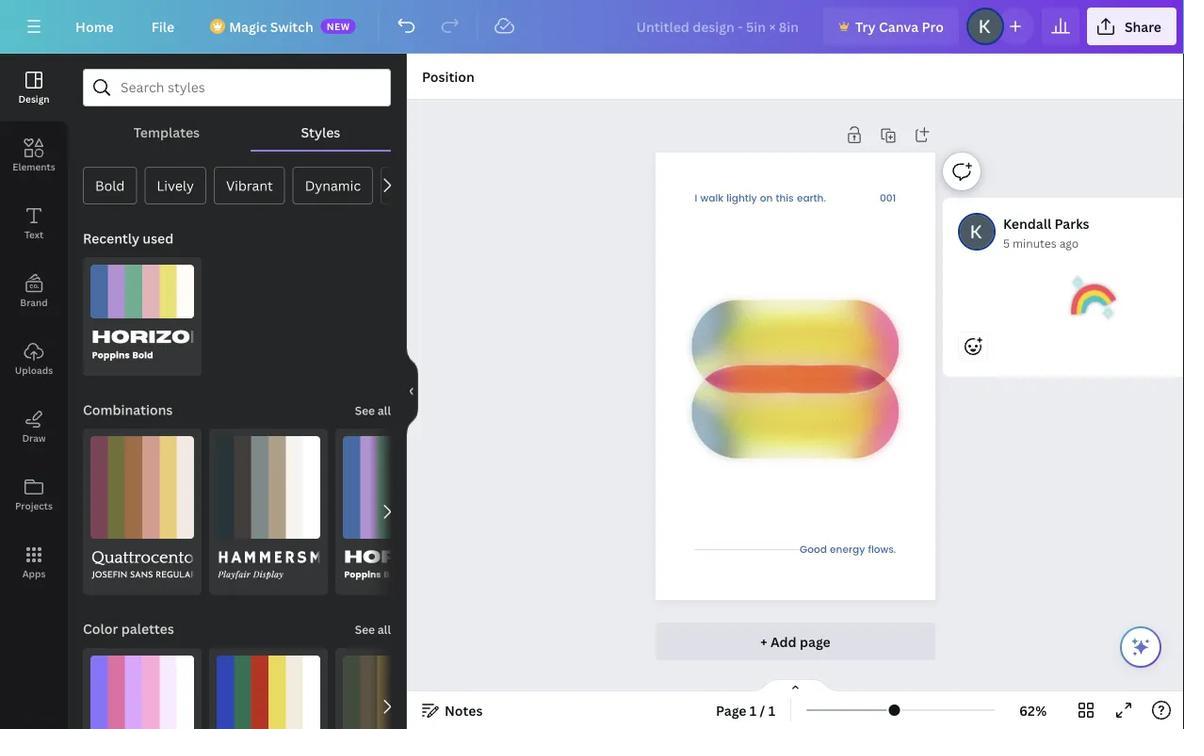 Task type: locate. For each thing, give the bounding box(es) containing it.
vibrant
[[226, 177, 273, 195]]

pro
[[922, 17, 944, 35]]

energy
[[830, 542, 865, 558]]

this
[[776, 190, 794, 207]]

1 left /
[[750, 702, 757, 719]]

walk
[[701, 190, 724, 207]]

0 vertical spatial see all
[[355, 403, 391, 418]]

side panel tab list
[[0, 54, 68, 596]]

page
[[716, 702, 747, 719]]

text button
[[0, 189, 68, 257]]

flows.
[[868, 542, 896, 558]]

+
[[761, 633, 768, 651]]

styles button
[[250, 114, 391, 150]]

see all button left hide image
[[353, 391, 393, 429]]

brand
[[20, 296, 48, 309]]

templates
[[133, 123, 200, 141]]

file
[[151, 17, 174, 35]]

see all
[[355, 403, 391, 418], [355, 622, 391, 638]]

lively button
[[145, 167, 206, 204]]

projects button
[[0, 461, 68, 529]]

see for color palettes
[[355, 622, 375, 638]]

all
[[378, 403, 391, 418], [378, 622, 391, 638]]

2 see all from the top
[[355, 622, 391, 638]]

2 all from the top
[[378, 622, 391, 638]]

see left hide image
[[355, 403, 375, 418]]

i
[[695, 190, 698, 207]]

2 see from the top
[[355, 622, 375, 638]]

see
[[355, 403, 375, 418], [355, 622, 375, 638]]

dynamic
[[305, 177, 361, 195]]

show pages image
[[751, 678, 841, 694]]

62% button
[[1003, 695, 1064, 726]]

file button
[[136, 8, 190, 45]]

dynamic button
[[293, 167, 373, 204]]

1 see from the top
[[355, 403, 375, 418]]

all left hide image
[[378, 403, 391, 418]]

1 vertical spatial see all
[[355, 622, 391, 638]]

kendall
[[1003, 214, 1052, 232]]

see all up apply "sylvan lace" style image
[[355, 622, 391, 638]]

1 see all from the top
[[355, 403, 391, 418]]

0 vertical spatial all
[[378, 403, 391, 418]]

1
[[750, 702, 757, 719], [769, 702, 776, 719]]

all up apply "sylvan lace" style image
[[378, 622, 391, 638]]

draw
[[22, 432, 46, 444]]

apply "sylvan lace" style image
[[343, 655, 447, 729]]

2 see all button from the top
[[353, 610, 393, 648]]

see all button up apply "sylvan lace" style image
[[353, 610, 393, 648]]

i walk lightly on this earth.
[[695, 190, 826, 207]]

apply "cosmic flair" style image
[[90, 655, 194, 729]]

see all left hide image
[[355, 403, 391, 418]]

draw button
[[0, 393, 68, 461]]

kendall parks 5 minutes ago
[[1003, 214, 1090, 251]]

1 vertical spatial see all button
[[353, 610, 393, 648]]

position button
[[415, 61, 482, 91]]

1 see all button from the top
[[353, 391, 393, 429]]

0 vertical spatial see
[[355, 403, 375, 418]]

magic switch
[[229, 17, 313, 35]]

all for combinations
[[378, 403, 391, 418]]

0 horizontal spatial 1
[[750, 702, 757, 719]]

canva
[[879, 17, 919, 35]]

try canva pro button
[[824, 8, 959, 45]]

magic
[[229, 17, 267, 35]]

see all button
[[353, 391, 393, 429], [353, 610, 393, 648]]

0 vertical spatial see all button
[[353, 391, 393, 429]]

see up apply "sylvan lace" style image
[[355, 622, 375, 638]]

1 horizontal spatial 1
[[769, 702, 776, 719]]

1 vertical spatial all
[[378, 622, 391, 638]]

design button
[[0, 54, 68, 122]]

5
[[1003, 235, 1010, 251]]

try canva pro
[[856, 17, 944, 35]]

1 vertical spatial see
[[355, 622, 375, 638]]

parks
[[1055, 214, 1090, 232]]

apps button
[[0, 529, 68, 596]]

new
[[327, 20, 350, 33]]

lightly
[[727, 190, 757, 207]]

1 right /
[[769, 702, 776, 719]]

try
[[856, 17, 876, 35]]

see all button for color palettes
[[353, 610, 393, 648]]

/
[[760, 702, 765, 719]]

hide image
[[406, 346, 418, 437]]

main menu bar
[[0, 0, 1184, 54]]

Design title text field
[[621, 8, 816, 45]]

see all for color palettes
[[355, 622, 391, 638]]

1 all from the top
[[378, 403, 391, 418]]

kendall parks list
[[943, 198, 1184, 437]]

text
[[24, 228, 43, 241]]



Task type: vqa. For each thing, say whether or not it's contained in the screenshot.
01 inside the 14 01 24 SAVE THE DATE
no



Task type: describe. For each thing, give the bounding box(es) containing it.
lively
[[157, 177, 194, 195]]

all for color palettes
[[378, 622, 391, 638]]

color palettes button
[[81, 610, 176, 648]]

palettes
[[121, 620, 174, 638]]

1 1 from the left
[[750, 702, 757, 719]]

notes
[[445, 702, 483, 719]]

see all for combinations
[[355, 403, 391, 418]]

good
[[800, 542, 827, 558]]

home link
[[60, 8, 129, 45]]

recently used
[[83, 229, 174, 247]]

elements button
[[0, 122, 68, 189]]

color palettes
[[83, 620, 174, 638]]

elements
[[13, 160, 55, 173]]

ago
[[1060, 235, 1079, 251]]

2 1 from the left
[[769, 702, 776, 719]]

used
[[143, 229, 174, 247]]

on
[[760, 190, 773, 207]]

styles
[[301, 123, 341, 141]]

62%
[[1019, 702, 1047, 719]]

home
[[75, 17, 114, 35]]

see for combinations
[[355, 403, 375, 418]]

vibrant button
[[214, 167, 285, 204]]

projects
[[15, 499, 53, 512]]

uploads button
[[0, 325, 68, 393]]

bold button
[[83, 167, 137, 204]]

templates button
[[83, 114, 250, 150]]

expressing gratitude image
[[1071, 275, 1117, 320]]

combinations
[[83, 401, 173, 419]]

uploads
[[15, 364, 53, 376]]

page
[[800, 633, 831, 651]]

share button
[[1087, 8, 1177, 45]]

minutes
[[1013, 235, 1057, 251]]

share
[[1125, 17, 1162, 35]]

design
[[18, 92, 50, 105]]

+ add page button
[[656, 623, 936, 661]]

recently
[[83, 229, 140, 247]]

bold
[[95, 177, 125, 195]]

001
[[880, 190, 896, 207]]

add
[[771, 633, 797, 651]]

brand button
[[0, 257, 68, 325]]

apply "toy store" style image
[[217, 655, 320, 729]]

notes button
[[415, 695, 490, 726]]

+ add page
[[761, 633, 831, 651]]

page 1 / 1
[[716, 702, 776, 719]]

position
[[422, 67, 475, 85]]

earth.
[[797, 190, 826, 207]]

apps
[[22, 567, 46, 580]]

Search styles search field
[[121, 70, 353, 106]]

see all button for combinations
[[353, 391, 393, 429]]

canva assistant image
[[1130, 636, 1152, 659]]

good energy flows.
[[800, 542, 896, 558]]

combinations button
[[81, 391, 175, 429]]

color
[[83, 620, 118, 638]]

switch
[[270, 17, 313, 35]]



